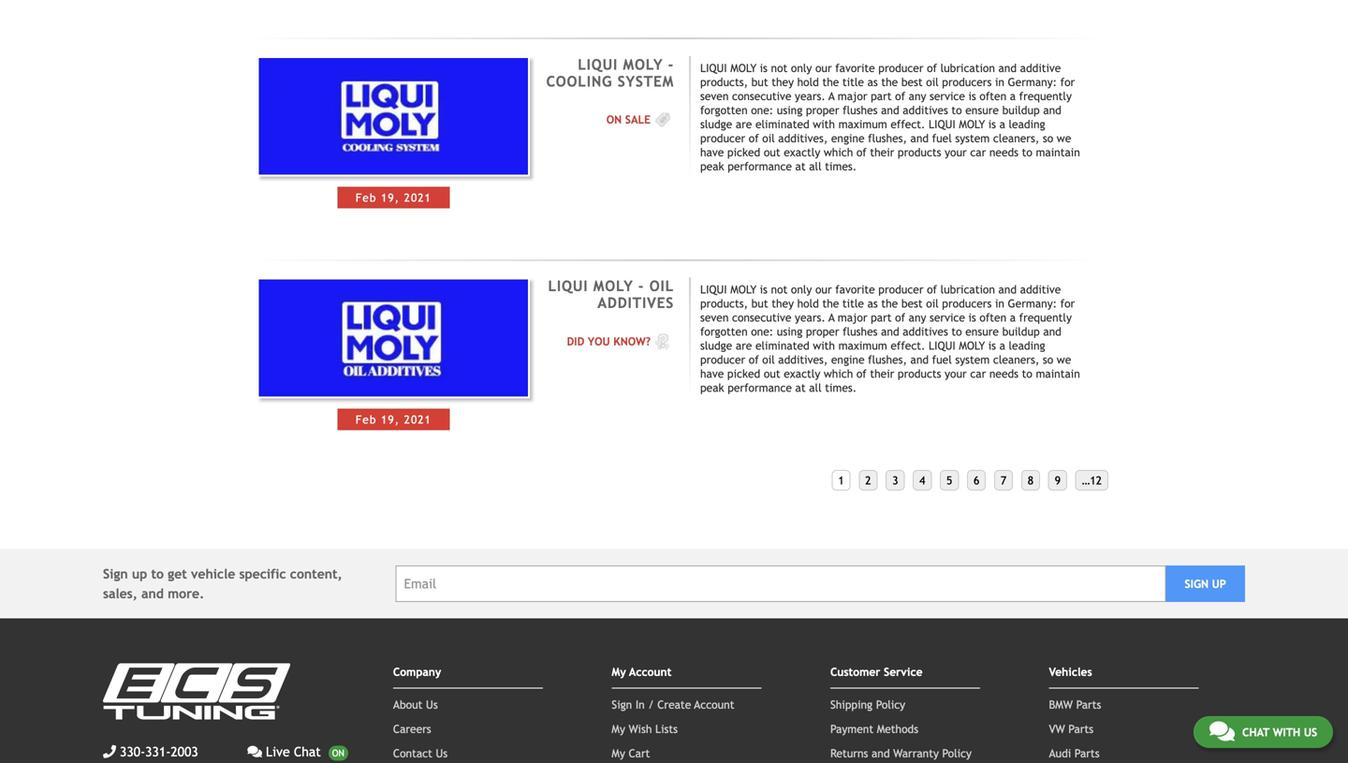 Task type: vqa. For each thing, say whether or not it's contained in the screenshot.
the topmost PROPER
yes



Task type: describe. For each thing, give the bounding box(es) containing it.
seven for system
[[701, 89, 729, 102]]

liqui moly - cooling system image
[[257, 56, 530, 176]]

330-
[[120, 745, 145, 760]]

peak for system
[[701, 160, 725, 173]]

create
[[658, 698, 691, 712]]

frequently for liqui moly - cooling system
[[1020, 89, 1072, 102]]

7
[[1001, 474, 1007, 487]]

bmw
[[1049, 698, 1073, 712]]

lists
[[656, 723, 678, 736]]

their for liqui moly - cooling system
[[870, 145, 895, 159]]

are for system
[[736, 117, 752, 130]]

you
[[588, 335, 610, 348]]

audi parts
[[1049, 747, 1100, 760]]

for for liqui moly - oil additives
[[1061, 297, 1075, 310]]

favorite for additives
[[836, 283, 875, 296]]

only for additives
[[791, 283, 812, 296]]

engine for system
[[832, 131, 865, 145]]

system for liqui moly - oil additives
[[956, 353, 990, 366]]

my cart
[[612, 747, 650, 760]]

years. for liqui moly - cooling system
[[795, 89, 826, 102]]

liqui moly is not only our favorite producer of lubrication and additive products, but they hold the title as the best oil producers in germany: for seven consecutive years.  a major part of any service is often a frequently forgotten one: using proper flushes and additives to ensure buildup and sludge are eliminated with maximum effect.   liqui moly is a leading producer of oil additives, engine flushes, and fuel system cleaners, so we have picked out exactly which of their products your car needs to maintain peak performance at all times. for liqui moly - oil additives
[[701, 283, 1081, 394]]

title for liqui moly - cooling system
[[843, 75, 864, 88]]

all for liqui moly - cooling system
[[809, 160, 822, 173]]

bmw parts
[[1049, 698, 1102, 712]]

8
[[1028, 474, 1034, 487]]

6
[[974, 474, 980, 487]]

cart
[[629, 747, 650, 760]]

comments image for chat
[[1210, 720, 1235, 743]]

6 image
[[651, 332, 674, 351]]

flushes, for system
[[868, 131, 907, 145]]

get
[[168, 567, 187, 582]]

2 vertical spatial with
[[1273, 726, 1301, 739]]

company
[[393, 666, 441, 679]]

did
[[567, 335, 585, 348]]

8 link
[[1022, 470, 1041, 491]]

warranty
[[894, 747, 939, 760]]

flushes for liqui moly - cooling system
[[843, 103, 878, 116]]

0 vertical spatial chat
[[1243, 726, 1270, 739]]

payment
[[831, 723, 874, 736]]

hold for additives
[[798, 297, 819, 310]]

producers for liqui moly - cooling system
[[943, 75, 992, 88]]

sale
[[625, 113, 651, 126]]

5 link
[[940, 470, 959, 491]]

germany: for liqui moly - cooling system
[[1008, 75, 1057, 88]]

title for liqui moly - oil additives
[[843, 297, 864, 310]]

buildup for liqui moly - oil additives
[[1003, 325, 1040, 338]]

additive for additives
[[1021, 283, 1062, 296]]

picked for liqui moly - oil additives
[[728, 367, 761, 380]]

2003
[[171, 745, 198, 760]]

leading for liqui moly - oil additives
[[1009, 339, 1046, 352]]

cooling
[[547, 73, 613, 90]]

6 link
[[967, 470, 986, 491]]

shipping
[[831, 698, 873, 712]]

maximum for system
[[839, 117, 888, 130]]

any for liqui moly - oil additives
[[909, 311, 927, 324]]

wish
[[629, 723, 652, 736]]

liqui moly - oil additives link
[[548, 278, 674, 312]]

3 link
[[886, 470, 905, 491]]

using for liqui moly - cooling system
[[777, 103, 803, 116]]

feb 19, 2021 for liqui moly - cooling system
[[356, 191, 432, 204]]

which for liqui moly - oil additives
[[824, 367, 854, 380]]

your for liqui moly - cooling system
[[945, 145, 967, 159]]

specific
[[239, 567, 286, 582]]

9
[[1055, 474, 1061, 487]]

on sale
[[607, 113, 651, 126]]

on
[[607, 113, 622, 126]]

customer service
[[831, 666, 923, 679]]

ensure for liqui moly - cooling system
[[966, 103, 999, 116]]

1
[[839, 474, 845, 487]]

content,
[[290, 567, 343, 582]]

our for additives
[[816, 283, 832, 296]]

moly inside liqui moly - cooling system
[[623, 56, 663, 73]]

vw
[[1049, 723, 1066, 736]]

flushes, for additives
[[868, 353, 907, 366]]

seven for additives
[[701, 311, 729, 324]]

service for liqui moly - cooling system
[[930, 89, 966, 102]]

methods
[[877, 723, 919, 736]]

cleaners, for liqui moly - oil additives
[[994, 353, 1040, 366]]

picked for liqui moly - cooling system
[[728, 145, 761, 159]]

331-
[[145, 745, 171, 760]]

9 link
[[1049, 470, 1068, 491]]

payment methods
[[831, 723, 919, 736]]

- for liqui moly - oil additives
[[639, 278, 645, 295]]

eliminated for liqui moly - oil additives
[[756, 339, 810, 352]]

1 image
[[651, 110, 674, 129]]

fuel for liqui moly - oil additives
[[933, 353, 952, 366]]

returns and warranty policy link
[[831, 747, 972, 760]]

we for liqui moly - oil additives
[[1057, 353, 1072, 366]]

2021 for liqui moly - oil additives
[[404, 413, 432, 426]]

all for liqui moly - oil additives
[[809, 381, 822, 394]]

lubrication for system
[[941, 61, 996, 74]]

bmw parts link
[[1049, 698, 1102, 712]]

contact us
[[393, 747, 448, 760]]

sign up button
[[1166, 566, 1246, 602]]

hold for system
[[798, 75, 819, 88]]

liqui inside liqui moly - oil additives
[[548, 278, 588, 295]]

1 vertical spatial account
[[695, 698, 735, 712]]

us for contact us
[[436, 747, 448, 760]]

one: for liqui moly - cooling system
[[751, 103, 774, 116]]

a for system
[[829, 89, 835, 102]]

liqui moly - oil additives
[[548, 278, 674, 312]]

additives
[[598, 295, 674, 312]]

performance for liqui moly - oil additives
[[728, 381, 792, 394]]

vw parts
[[1049, 723, 1094, 736]]

liqui moly is not only our favorite producer of lubrication and additive products, but they hold the title as the best oil producers in germany: for seven consecutive years.  a major part of any service is often a frequently forgotten one: using proper flushes and additives to ensure buildup and sludge are eliminated with maximum effect.   liqui moly is a leading producer of oil additives, engine flushes, and fuel system cleaners, so we have picked out exactly which of their products your car needs to maintain peak performance at all times. for liqui moly - cooling system
[[701, 61, 1081, 173]]

2 link
[[859, 470, 878, 491]]

liqui moly - cooling system
[[547, 56, 674, 90]]

sign up to get vehicle specific content, sales, and more.
[[103, 567, 343, 601]]

system
[[618, 73, 674, 90]]

oil
[[650, 278, 674, 295]]

chat with us
[[1243, 726, 1318, 739]]

consecutive for liqui moly - oil additives
[[732, 311, 792, 324]]

sign up
[[1185, 578, 1227, 591]]

additive for system
[[1021, 61, 1062, 74]]

customer
[[831, 666, 881, 679]]

consecutive for liqui moly - cooling system
[[732, 89, 792, 102]]

payment methods link
[[831, 723, 919, 736]]

to inside 'sign up to get vehicle specific content, sales, and more.'
[[151, 567, 164, 582]]

vehicles
[[1049, 666, 1093, 679]]

live
[[266, 745, 290, 760]]

2021 for liqui moly - cooling system
[[404, 191, 432, 204]]

for for liqui moly - cooling system
[[1061, 75, 1075, 88]]

as for additives
[[868, 297, 878, 310]]

0 horizontal spatial policy
[[876, 698, 906, 712]]

1 link
[[832, 470, 851, 491]]

are for additives
[[736, 339, 752, 352]]

service
[[884, 666, 923, 679]]

audi parts link
[[1049, 747, 1100, 760]]

my account
[[612, 666, 672, 679]]

my for my account
[[612, 666, 626, 679]]

shipping policy link
[[831, 698, 906, 712]]

returns and warranty policy
[[831, 747, 972, 760]]

/
[[648, 698, 654, 712]]

sign for sign in / create account
[[612, 698, 632, 712]]

best for additives
[[902, 297, 923, 310]]

7 link
[[995, 470, 1014, 491]]

sign for sign up to get vehicle specific content, sales, and more.
[[103, 567, 128, 582]]

5
[[947, 474, 953, 487]]

1 vertical spatial chat
[[294, 745, 321, 760]]

shipping policy
[[831, 698, 906, 712]]

19, for liqui moly - cooling system
[[381, 191, 400, 204]]

know?
[[614, 335, 651, 348]]

about
[[393, 698, 423, 712]]

1 horizontal spatial policy
[[943, 747, 972, 760]]

in
[[636, 698, 645, 712]]

system for liqui moly - cooling system
[[956, 131, 990, 145]]

1 vertical spatial us
[[1304, 726, 1318, 739]]

in for liqui moly - cooling system
[[996, 75, 1005, 88]]

leading for liqui moly - cooling system
[[1009, 117, 1046, 130]]

your for liqui moly - oil additives
[[945, 367, 967, 380]]

in for liqui moly - oil additives
[[996, 297, 1005, 310]]

part for liqui moly - cooling system
[[871, 89, 892, 102]]

3
[[893, 474, 899, 487]]

at for liqui moly - oil additives
[[796, 381, 806, 394]]

audi
[[1049, 747, 1072, 760]]

contact us link
[[393, 747, 448, 760]]

330-331-2003
[[120, 745, 198, 760]]



Task type: locate. For each thing, give the bounding box(es) containing it.
0 vertical spatial engine
[[832, 131, 865, 145]]

with for liqui moly - cooling system
[[813, 117, 835, 130]]

1 vertical spatial for
[[1061, 297, 1075, 310]]

0 vertical spatial as
[[868, 75, 878, 88]]

0 vertical spatial system
[[956, 131, 990, 145]]

1 our from the top
[[816, 61, 832, 74]]

they for liqui moly - cooling system
[[772, 75, 794, 88]]

times. for additives
[[825, 381, 857, 394]]

buildup
[[1003, 103, 1040, 116], [1003, 325, 1040, 338]]

cleaners, for liqui moly - cooling system
[[994, 131, 1040, 145]]

0 vertical spatial producers
[[943, 75, 992, 88]]

1 ensure from the top
[[966, 103, 999, 116]]

parts
[[1077, 698, 1102, 712], [1069, 723, 1094, 736], [1075, 747, 1100, 760]]

my left "cart"
[[612, 747, 626, 760]]

1 vertical spatial part
[[871, 311, 892, 324]]

2 so from the top
[[1043, 353, 1054, 366]]

car for additives
[[971, 367, 986, 380]]

live chat link
[[248, 742, 348, 762]]

part
[[871, 89, 892, 102], [871, 311, 892, 324]]

best
[[902, 75, 923, 88], [902, 297, 923, 310]]

1 vertical spatial producers
[[943, 297, 992, 310]]

1 title from the top
[[843, 75, 864, 88]]

1 car from the top
[[971, 145, 986, 159]]

1 forgotten from the top
[[701, 103, 748, 116]]

1 2021 from the top
[[404, 191, 432, 204]]

1 vertical spatial needs
[[990, 367, 1019, 380]]

1 major from the top
[[838, 89, 868, 102]]

1 vertical spatial which
[[824, 367, 854, 380]]

1 vertical spatial often
[[980, 311, 1007, 324]]

1 additive from the top
[[1021, 61, 1062, 74]]

1 vertical spatial a
[[829, 311, 835, 324]]

account up /
[[629, 666, 672, 679]]

our for system
[[816, 61, 832, 74]]

effect. for liqui moly - oil additives
[[891, 339, 926, 352]]

- inside liqui moly - oil additives
[[639, 278, 645, 295]]

about us
[[393, 698, 438, 712]]

often for system
[[980, 89, 1007, 102]]

returns
[[831, 747, 869, 760]]

not
[[771, 61, 788, 74], [771, 283, 788, 296]]

1 often from the top
[[980, 89, 1007, 102]]

1 consecutive from the top
[[732, 89, 792, 102]]

oil
[[927, 75, 939, 88], [763, 131, 775, 145], [927, 297, 939, 310], [763, 353, 775, 366]]

1 best from the top
[[902, 75, 923, 88]]

car
[[971, 145, 986, 159], [971, 367, 986, 380]]

2 vertical spatial us
[[436, 747, 448, 760]]

feb for liqui moly - cooling system
[[356, 191, 377, 204]]

liqui moly - cooling system link
[[547, 56, 674, 90]]

up for sign up to get vehicle specific content, sales, and more.
[[132, 567, 147, 582]]

feb 19, 2021 for liqui moly - oil additives
[[356, 413, 432, 426]]

1 exactly from the top
[[784, 145, 821, 159]]

0 vertical spatial a
[[829, 89, 835, 102]]

2 feb 19, 2021 from the top
[[356, 413, 432, 426]]

- for liqui moly - cooling system
[[668, 56, 674, 73]]

sign inside button
[[1185, 578, 1209, 591]]

parts right bmw
[[1077, 698, 1102, 712]]

sign for sign up
[[1185, 578, 1209, 591]]

2 out from the top
[[764, 367, 781, 380]]

1 vertical spatial additives
[[903, 325, 949, 338]]

often for additives
[[980, 311, 1007, 324]]

1 using from the top
[[777, 103, 803, 116]]

my cart link
[[612, 747, 650, 760]]

1 vertical spatial 19,
[[381, 413, 400, 426]]

which for liqui moly - cooling system
[[824, 145, 854, 159]]

0 vertical spatial leading
[[1009, 117, 1046, 130]]

flushes for liqui moly - oil additives
[[843, 325, 878, 338]]

feb 19, 2021 link for liqui moly - oil additives
[[257, 278, 530, 430]]

19, down liqui moly - cooling system image
[[381, 191, 400, 204]]

but for liqui moly - oil additives
[[752, 297, 769, 310]]

2021 down liqui moly - cooling system image
[[404, 191, 432, 204]]

1 vertical spatial system
[[956, 353, 990, 366]]

effect.
[[891, 117, 926, 130], [891, 339, 926, 352]]

forgotten for liqui moly - cooling system
[[701, 103, 748, 116]]

peak for additives
[[701, 381, 725, 394]]

best for system
[[902, 75, 923, 88]]

with for liqui moly - oil additives
[[813, 339, 835, 352]]

1 vertical spatial consecutive
[[732, 311, 792, 324]]

1 all from the top
[[809, 160, 822, 173]]

1 vertical spatial products,
[[701, 297, 748, 310]]

0 vertical spatial our
[[816, 61, 832, 74]]

1 maintain from the top
[[1036, 145, 1081, 159]]

seven right system
[[701, 89, 729, 102]]

maintain for liqui moly - cooling system
[[1036, 145, 1081, 159]]

my up my wish lists link
[[612, 666, 626, 679]]

1 vertical spatial products
[[898, 367, 942, 380]]

0 vertical spatial which
[[824, 145, 854, 159]]

2 eliminated from the top
[[756, 339, 810, 352]]

2 needs from the top
[[990, 367, 1019, 380]]

2 at from the top
[[796, 381, 806, 394]]

up inside sign up button
[[1213, 578, 1227, 591]]

1 vertical spatial favorite
[[836, 283, 875, 296]]

0 vertical spatial your
[[945, 145, 967, 159]]

parts right vw
[[1069, 723, 1094, 736]]

0 vertical spatial germany:
[[1008, 75, 1057, 88]]

19, for liqui moly - oil additives
[[381, 413, 400, 426]]

330-331-2003 link
[[103, 742, 198, 762]]

2 are from the top
[[736, 339, 752, 352]]

sign inside 'sign up to get vehicle specific content, sales, and more.'
[[103, 567, 128, 582]]

eliminated for liqui moly - cooling system
[[756, 117, 810, 130]]

proper for liqui moly - oil additives
[[806, 325, 840, 338]]

1 peak from the top
[[701, 160, 725, 173]]

forgotten right 6 image
[[701, 325, 748, 338]]

0 vertical spatial sludge
[[701, 117, 733, 130]]

2 service from the top
[[930, 311, 966, 324]]

1 seven from the top
[[701, 89, 729, 102]]

did you know?
[[567, 335, 651, 348]]

1 vertical spatial at
[[796, 381, 806, 394]]

0 vertical spatial ensure
[[966, 103, 999, 116]]

producers
[[943, 75, 992, 88], [943, 297, 992, 310]]

my left wish
[[612, 723, 626, 736]]

have for additives
[[701, 367, 724, 380]]

0 vertical spatial maximum
[[839, 117, 888, 130]]

0 vertical spatial forgotten
[[701, 103, 748, 116]]

1 vertical spatial any
[[909, 311, 927, 324]]

1 vertical spatial our
[[816, 283, 832, 296]]

1 performance from the top
[[728, 160, 792, 173]]

2 proper from the top
[[806, 325, 840, 338]]

parts for audi parts
[[1075, 747, 1100, 760]]

2 effect. from the top
[[891, 339, 926, 352]]

comments image left chat with us
[[1210, 720, 1235, 743]]

1 vertical spatial major
[[838, 311, 868, 324]]

moly inside liqui moly - oil additives
[[594, 278, 634, 295]]

additives, for liqui moly - oil additives
[[779, 353, 828, 366]]

1 system from the top
[[956, 131, 990, 145]]

us
[[426, 698, 438, 712], [1304, 726, 1318, 739], [436, 747, 448, 760]]

my wish lists
[[612, 723, 678, 736]]

1 vertical spatial times.
[[825, 381, 857, 394]]

1 vertical spatial using
[[777, 325, 803, 338]]

maximum for additives
[[839, 339, 888, 352]]

1 horizontal spatial account
[[695, 698, 735, 712]]

1 at from the top
[[796, 160, 806, 173]]

producer
[[879, 61, 924, 74], [701, 131, 746, 145], [879, 283, 924, 296], [701, 353, 746, 366]]

fuel for liqui moly - cooling system
[[933, 131, 952, 145]]

one: for liqui moly - oil additives
[[751, 325, 774, 338]]

2 forgotten from the top
[[701, 325, 748, 338]]

comments image for live
[[248, 746, 262, 759]]

with
[[813, 117, 835, 130], [813, 339, 835, 352], [1273, 726, 1301, 739]]

2 which from the top
[[824, 367, 854, 380]]

1 vertical spatial with
[[813, 339, 835, 352]]

1 feb 19, 2021 from the top
[[356, 191, 432, 204]]

additives for liqui moly - oil additives
[[903, 325, 949, 338]]

which
[[824, 145, 854, 159], [824, 367, 854, 380]]

at for liqui moly - cooling system
[[796, 160, 806, 173]]

contact
[[393, 747, 433, 760]]

sales,
[[103, 587, 138, 601]]

feb 19, 2021 link for liqui moly - cooling system
[[257, 56, 530, 208]]

lubrication for additives
[[941, 283, 996, 296]]

part for liqui moly - oil additives
[[871, 311, 892, 324]]

2 picked from the top
[[728, 367, 761, 380]]

chat with us link
[[1194, 717, 1334, 748]]

0 horizontal spatial sign
[[103, 567, 128, 582]]

0 vertical spatial frequently
[[1020, 89, 1072, 102]]

0 vertical spatial they
[[772, 75, 794, 88]]

1 vertical spatial peak
[[701, 381, 725, 394]]

liqui moly - oil additives image
[[257, 278, 530, 398]]

2 additives, from the top
[[779, 353, 828, 366]]

feb 19, 2021
[[356, 191, 432, 204], [356, 413, 432, 426]]

2 engine from the top
[[832, 353, 865, 366]]

2 in from the top
[[996, 297, 1005, 310]]

account right create
[[695, 698, 735, 712]]

0 vertical spatial their
[[870, 145, 895, 159]]

are right 1 image at top
[[736, 117, 752, 130]]

we for liqui moly - cooling system
[[1057, 131, 1072, 145]]

1 vertical spatial effect.
[[891, 339, 926, 352]]

1 so from the top
[[1043, 131, 1054, 145]]

1 horizontal spatial chat
[[1243, 726, 1270, 739]]

are right 6 image
[[736, 339, 752, 352]]

parts right the audi
[[1075, 747, 1100, 760]]

1 horizontal spatial up
[[1213, 578, 1227, 591]]

products, for additives
[[701, 297, 748, 310]]

so for system
[[1043, 131, 1054, 145]]

2 a from the top
[[829, 311, 835, 324]]

1 germany: from the top
[[1008, 75, 1057, 88]]

and inside 'sign up to get vehicle specific content, sales, and more.'
[[141, 587, 164, 601]]

0 vertical spatial any
[[909, 89, 927, 102]]

comments image inside live chat link
[[248, 746, 262, 759]]

up inside 'sign up to get vehicle specific content, sales, and more.'
[[132, 567, 147, 582]]

my wish lists link
[[612, 723, 678, 736]]

1 vertical spatial -
[[639, 278, 645, 295]]

2 horizontal spatial sign
[[1185, 578, 1209, 591]]

-
[[668, 56, 674, 73], [639, 278, 645, 295]]

as for system
[[868, 75, 878, 88]]

1 for from the top
[[1061, 75, 1075, 88]]

1 additives from the top
[[903, 103, 949, 116]]

- left oil on the top of the page
[[639, 278, 645, 295]]

1 19, from the top
[[381, 191, 400, 204]]

liqui
[[578, 56, 618, 73], [701, 61, 727, 74], [929, 117, 956, 130], [548, 278, 588, 295], [701, 283, 727, 296], [929, 339, 956, 352]]

0 vertical spatial account
[[629, 666, 672, 679]]

2 years. from the top
[[795, 311, 826, 324]]

frequently
[[1020, 89, 1072, 102], [1020, 311, 1072, 324]]

2 maintain from the top
[[1036, 367, 1081, 380]]

any
[[909, 89, 927, 102], [909, 311, 927, 324]]

consecutive
[[732, 89, 792, 102], [732, 311, 792, 324]]

0 vertical spatial needs
[[990, 145, 1019, 159]]

1 vertical spatial comments image
[[248, 746, 262, 759]]

1 horizontal spatial comments image
[[1210, 720, 1235, 743]]

Email email field
[[396, 566, 1166, 602]]

phone image
[[103, 746, 116, 759]]

1 vertical spatial picked
[[728, 367, 761, 380]]

1 years. from the top
[[795, 89, 826, 102]]

sludge for liqui moly - oil additives
[[701, 339, 733, 352]]

2 their from the top
[[870, 367, 895, 380]]

1 feb 19, 2021 link from the top
[[257, 56, 530, 208]]

additives for liqui moly - cooling system
[[903, 103, 949, 116]]

1 any from the top
[[909, 89, 927, 102]]

comments image inside chat with us link
[[1210, 720, 1235, 743]]

0 vertical spatial policy
[[876, 698, 906, 712]]

comments image
[[1210, 720, 1235, 743], [248, 746, 262, 759]]

0 vertical spatial -
[[668, 56, 674, 73]]

0 vertical spatial my
[[612, 666, 626, 679]]

at
[[796, 160, 806, 173], [796, 381, 806, 394]]

…12 link
[[1076, 470, 1109, 491]]

2 cleaners, from the top
[[994, 353, 1040, 366]]

2 all from the top
[[809, 381, 822, 394]]

1 vertical spatial have
[[701, 367, 724, 380]]

feb for liqui moly - oil additives
[[356, 413, 377, 426]]

0 vertical spatial in
[[996, 75, 1005, 88]]

0 vertical spatial liqui moly is not only our favorite producer of lubrication and additive products, but they hold the title as the best oil producers in germany: for seven consecutive years.  a major part of any service is often a frequently forgotten one: using proper flushes and additives to ensure buildup and sludge are eliminated with maximum effect.   liqui moly is a leading producer of oil additives, engine flushes, and fuel system cleaners, so we have picked out exactly which of their products your car needs to maintain peak performance at all times.
[[701, 61, 1081, 173]]

feb down liqui moly - cooling system image
[[356, 191, 377, 204]]

0 vertical spatial additive
[[1021, 61, 1062, 74]]

1 hold from the top
[[798, 75, 819, 88]]

performance for liqui moly - cooling system
[[728, 160, 792, 173]]

car for system
[[971, 145, 986, 159]]

they for liqui moly - oil additives
[[772, 297, 794, 310]]

0 horizontal spatial account
[[629, 666, 672, 679]]

2 producers from the top
[[943, 297, 992, 310]]

2021
[[404, 191, 432, 204], [404, 413, 432, 426]]

sludge
[[701, 117, 733, 130], [701, 339, 733, 352]]

2 flushes from the top
[[843, 325, 878, 338]]

1 they from the top
[[772, 75, 794, 88]]

0 vertical spatial one:
[[751, 103, 774, 116]]

sludge for liqui moly - cooling system
[[701, 117, 733, 130]]

feb down liqui moly - oil additives image at left
[[356, 413, 377, 426]]

forgotten right 1 image at top
[[701, 103, 748, 116]]

buildup for liqui moly - cooling system
[[1003, 103, 1040, 116]]

2 any from the top
[[909, 311, 927, 324]]

1 vertical spatial feb
[[356, 413, 377, 426]]

…12
[[1082, 474, 1102, 487]]

0 vertical spatial so
[[1043, 131, 1054, 145]]

2 buildup from the top
[[1003, 325, 1040, 338]]

proper
[[806, 103, 840, 116], [806, 325, 840, 338]]

1 picked from the top
[[728, 145, 761, 159]]

1 a from the top
[[829, 89, 835, 102]]

1 vertical spatial not
[[771, 283, 788, 296]]

4
[[920, 474, 926, 487]]

1 vertical spatial hold
[[798, 297, 819, 310]]

exactly for liqui moly - oil additives
[[784, 367, 821, 380]]

comments image left live
[[248, 746, 262, 759]]

feb 19, 2021 down liqui moly - cooling system image
[[356, 191, 432, 204]]

major
[[838, 89, 868, 102], [838, 311, 868, 324]]

2
[[866, 474, 872, 487]]

favorite for system
[[836, 61, 875, 74]]

sign in / create account link
[[612, 698, 735, 712]]

careers
[[393, 723, 431, 736]]

2 using from the top
[[777, 325, 803, 338]]

2 flushes, from the top
[[868, 353, 907, 366]]

of
[[927, 61, 938, 74], [896, 89, 906, 102], [749, 131, 759, 145], [857, 145, 867, 159], [927, 283, 938, 296], [896, 311, 906, 324], [749, 353, 759, 366], [857, 367, 867, 380]]

1 are from the top
[[736, 117, 752, 130]]

- up 1 image at top
[[668, 56, 674, 73]]

more.
[[168, 587, 204, 601]]

2 frequently from the top
[[1020, 311, 1072, 324]]

1 vertical spatial only
[[791, 283, 812, 296]]

parts for vw parts
[[1069, 723, 1094, 736]]

using
[[777, 103, 803, 116], [777, 325, 803, 338]]

additives
[[903, 103, 949, 116], [903, 325, 949, 338]]

not for system
[[771, 61, 788, 74]]

picked
[[728, 145, 761, 159], [728, 367, 761, 380]]

products for liqui moly - oil additives
[[898, 367, 942, 380]]

up
[[132, 567, 147, 582], [1213, 578, 1227, 591]]

seven right additives
[[701, 311, 729, 324]]

1 buildup from the top
[[1003, 103, 1040, 116]]

vw parts link
[[1049, 723, 1094, 736]]

policy up 'methods'
[[876, 698, 906, 712]]

2 as from the top
[[868, 297, 878, 310]]

2 hold from the top
[[798, 297, 819, 310]]

0 vertical spatial we
[[1057, 131, 1072, 145]]

1 only from the top
[[791, 61, 812, 74]]

1 vertical spatial feb 19, 2021
[[356, 413, 432, 426]]

0 vertical spatial products
[[898, 145, 942, 159]]

4 link
[[913, 470, 932, 491]]

products, right system
[[701, 75, 748, 88]]

1 out from the top
[[764, 145, 781, 159]]

1 vertical spatial maximum
[[839, 339, 888, 352]]

1 in from the top
[[996, 75, 1005, 88]]

1 vertical spatial flushes
[[843, 325, 878, 338]]

1 horizontal spatial -
[[668, 56, 674, 73]]

1 but from the top
[[752, 75, 769, 88]]

but for liqui moly - cooling system
[[752, 75, 769, 88]]

2 best from the top
[[902, 297, 923, 310]]

policy right warranty
[[943, 747, 972, 760]]

2 often from the top
[[980, 311, 1007, 324]]

0 vertical spatial but
[[752, 75, 769, 88]]

sign in / create account
[[612, 698, 735, 712]]

using for liqui moly - oil additives
[[777, 325, 803, 338]]

2 vertical spatial parts
[[1075, 747, 1100, 760]]

2 we from the top
[[1057, 353, 1072, 366]]

performance
[[728, 160, 792, 173], [728, 381, 792, 394]]

products
[[898, 145, 942, 159], [898, 367, 942, 380]]

leading
[[1009, 117, 1046, 130], [1009, 339, 1046, 352]]

as
[[868, 75, 878, 88], [868, 297, 878, 310]]

1 vertical spatial lubrication
[[941, 283, 996, 296]]

careers link
[[393, 723, 431, 736]]

1 vertical spatial one:
[[751, 325, 774, 338]]

2 additives from the top
[[903, 325, 949, 338]]

1 engine from the top
[[832, 131, 865, 145]]

0 vertical spatial car
[[971, 145, 986, 159]]

2 seven from the top
[[701, 311, 729, 324]]

out for additives
[[764, 367, 781, 380]]

us for about us
[[426, 698, 438, 712]]

0 vertical spatial flushes,
[[868, 131, 907, 145]]

1 vertical spatial service
[[930, 311, 966, 324]]

2 times. from the top
[[825, 381, 857, 394]]

title
[[843, 75, 864, 88], [843, 297, 864, 310]]

for
[[1061, 75, 1075, 88], [1061, 297, 1075, 310]]

their for liqui moly - oil additives
[[870, 367, 895, 380]]

times. for system
[[825, 160, 857, 173]]

3 my from the top
[[612, 747, 626, 760]]

1 effect. from the top
[[891, 117, 926, 130]]

19, down liqui moly - oil additives image at left
[[381, 413, 400, 426]]

0 vertical spatial times.
[[825, 160, 857, 173]]

2 title from the top
[[843, 297, 864, 310]]

2 feb from the top
[[356, 413, 377, 426]]

1 part from the top
[[871, 89, 892, 102]]

2 peak from the top
[[701, 381, 725, 394]]

feb 19, 2021 down liqui moly - oil additives image at left
[[356, 413, 432, 426]]

2021 down liqui moly - oil additives image at left
[[404, 413, 432, 426]]

0 vertical spatial additives
[[903, 103, 949, 116]]

2 one: from the top
[[751, 325, 774, 338]]

0 vertical spatial out
[[764, 145, 781, 159]]

and
[[999, 61, 1017, 74], [881, 103, 900, 116], [1044, 103, 1062, 116], [911, 131, 929, 145], [999, 283, 1017, 296], [881, 325, 900, 338], [1044, 325, 1062, 338], [911, 353, 929, 366], [141, 587, 164, 601], [872, 747, 890, 760]]

1 we from the top
[[1057, 131, 1072, 145]]

sludge right 6 image
[[701, 339, 733, 352]]

0 vertical spatial with
[[813, 117, 835, 130]]

0 horizontal spatial up
[[132, 567, 147, 582]]

policy
[[876, 698, 906, 712], [943, 747, 972, 760]]

0 vertical spatial seven
[[701, 89, 729, 102]]

2 part from the top
[[871, 311, 892, 324]]

are
[[736, 117, 752, 130], [736, 339, 752, 352]]

1 lubrication from the top
[[941, 61, 996, 74]]

0 vertical spatial effect.
[[891, 117, 926, 130]]

sludge right 1 image at top
[[701, 117, 733, 130]]

2 lubrication from the top
[[941, 283, 996, 296]]

2 consecutive from the top
[[732, 311, 792, 324]]

0 vertical spatial picked
[[728, 145, 761, 159]]

1 products, from the top
[[701, 75, 748, 88]]

our
[[816, 61, 832, 74], [816, 283, 832, 296]]

2 feb 19, 2021 link from the top
[[257, 278, 530, 430]]

ecs tuning image
[[103, 664, 290, 720]]

0 vertical spatial have
[[701, 145, 724, 159]]

major for system
[[838, 89, 868, 102]]

one:
[[751, 103, 774, 116], [751, 325, 774, 338]]

1 producers from the top
[[943, 75, 992, 88]]

1 flushes from the top
[[843, 103, 878, 116]]

all
[[809, 160, 822, 173], [809, 381, 822, 394]]

germany: for liqui moly - oil additives
[[1008, 297, 1057, 310]]

have for system
[[701, 145, 724, 159]]

0 vertical spatial hold
[[798, 75, 819, 88]]

1 favorite from the top
[[836, 61, 875, 74]]

1 vertical spatial buildup
[[1003, 325, 1040, 338]]

1 vertical spatial frequently
[[1020, 311, 1072, 324]]

1 times. from the top
[[825, 160, 857, 173]]

1 vertical spatial feb 19, 2021 link
[[257, 278, 530, 430]]

- inside liqui moly - cooling system
[[668, 56, 674, 73]]

feb
[[356, 191, 377, 204], [356, 413, 377, 426]]

1 vertical spatial as
[[868, 297, 878, 310]]

exactly for liqui moly - cooling system
[[784, 145, 821, 159]]

vehicle
[[191, 567, 235, 582]]

2 they from the top
[[772, 297, 794, 310]]

1 frequently from the top
[[1020, 89, 1072, 102]]

2 additive from the top
[[1021, 283, 1062, 296]]

0 vertical spatial 2021
[[404, 191, 432, 204]]

maximum
[[839, 117, 888, 130], [839, 339, 888, 352]]

major for additives
[[838, 311, 868, 324]]

2 sludge from the top
[[701, 339, 733, 352]]

about us link
[[393, 698, 438, 712]]

chat
[[1243, 726, 1270, 739], [294, 745, 321, 760]]

live chat
[[266, 745, 321, 760]]

0 vertical spatial only
[[791, 61, 812, 74]]

0 vertical spatial title
[[843, 75, 864, 88]]

products, right additives
[[701, 297, 748, 310]]

2 have from the top
[[701, 367, 724, 380]]

maintain for liqui moly - oil additives
[[1036, 367, 1081, 380]]

0 vertical spatial all
[[809, 160, 822, 173]]

1 vertical spatial best
[[902, 297, 923, 310]]

years. for liqui moly - oil additives
[[795, 311, 826, 324]]

liqui inside liqui moly - cooling system
[[578, 56, 618, 73]]



